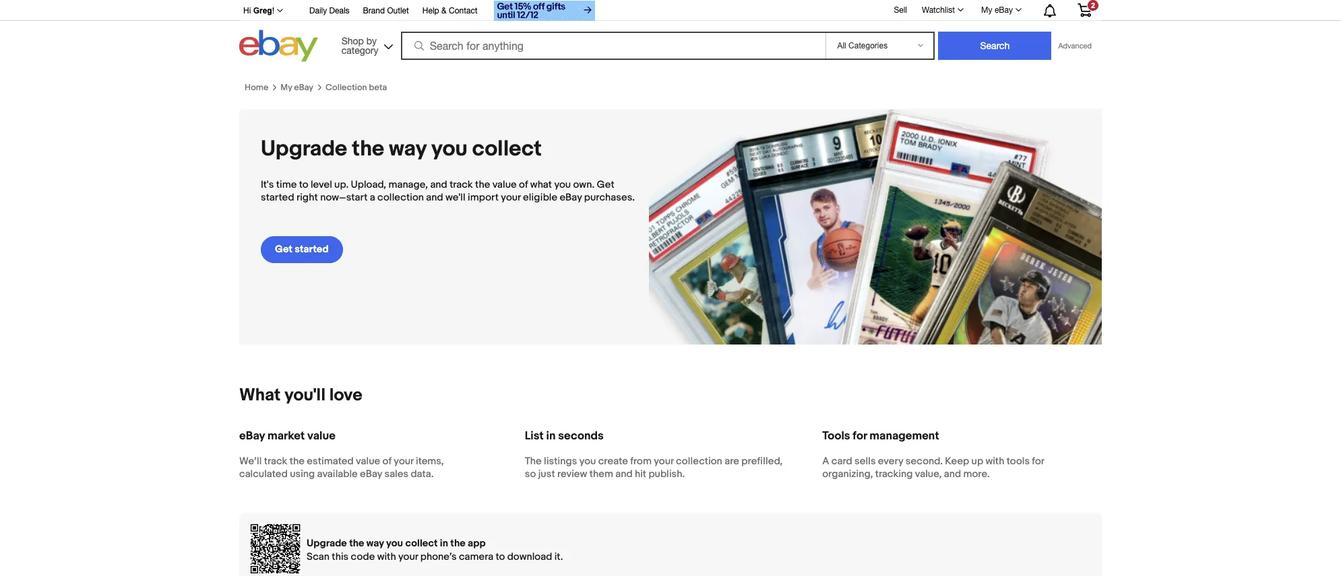 Task type: vqa. For each thing, say whether or not it's contained in the screenshot.
leftmost of
yes



Task type: describe. For each thing, give the bounding box(es) containing it.
keep
[[945, 455, 969, 468]]

ebay inside it's time to level up. upload, manage, and track the value of what you own. get started right now—start a collection and we'll import your eligible ebay purchases.
[[560, 191, 582, 204]]

deals
[[329, 6, 349, 15]]

the left app
[[450, 538, 465, 550]]

up.
[[334, 178, 349, 191]]

calculated
[[239, 468, 288, 481]]

camera
[[459, 551, 493, 564]]

own.
[[573, 178, 595, 191]]

a
[[370, 191, 375, 204]]

account navigation
[[236, 0, 1102, 23]]

up
[[971, 455, 983, 468]]

scan
[[307, 551, 330, 564]]

a card sells every second. keep up with tools for organizing, tracking value, and more.
[[822, 455, 1044, 481]]

right
[[297, 191, 318, 204]]

help
[[422, 6, 439, 15]]

what
[[530, 178, 552, 191]]

and inside the listings you create from your collection are prefilled, so just review them and hit publish.
[[615, 468, 633, 481]]

collection beta link
[[325, 82, 387, 93]]

organizing,
[[822, 468, 873, 481]]

the inside it's time to level up. upload, manage, and track the value of what you own. get started right now—start a collection and we'll import your eligible ebay purchases.
[[475, 178, 490, 191]]

2 link
[[1069, 0, 1100, 20]]

daily deals
[[309, 6, 349, 15]]

using
[[290, 468, 315, 481]]

sell
[[894, 5, 907, 15]]

list in seconds
[[525, 430, 604, 443]]

none submit inside shop by category 'banner'
[[938, 32, 1052, 60]]

outlet
[[387, 6, 409, 15]]

your inside "we'll track the estimated value of your items, calculated using available ebay sales data."
[[394, 455, 414, 468]]

you inside the listings you create from your collection are prefilled, so just review them and hit publish.
[[579, 455, 596, 468]]

contact
[[449, 6, 478, 15]]

2
[[1091, 1, 1095, 9]]

seconds
[[558, 430, 604, 443]]

publish.
[[649, 468, 685, 481]]

&
[[441, 6, 447, 15]]

your inside upgrade the way you collect in the app scan this code with your phone's camera to download it.
[[398, 551, 418, 564]]

my ebay inside account navigation
[[981, 5, 1013, 15]]

collect for upgrade the way you collect
[[472, 136, 542, 162]]

tools for management
[[822, 430, 939, 443]]

category
[[341, 45, 378, 56]]

advanced link
[[1052, 32, 1098, 59]]

home link
[[245, 82, 268, 93]]

ebay inside "we'll track the estimated value of your items, calculated using available ebay sales data."
[[360, 468, 382, 481]]

the inside "we'll track the estimated value of your items, calculated using available ebay sales data."
[[290, 455, 305, 468]]

code
[[351, 551, 375, 564]]

greg
[[253, 6, 272, 15]]

management
[[870, 430, 939, 443]]

what you'll love
[[239, 385, 362, 406]]

brand outlet
[[363, 6, 409, 15]]

collection beta
[[325, 82, 387, 93]]

just
[[538, 468, 555, 481]]

beta
[[369, 82, 387, 93]]

0 horizontal spatial my ebay link
[[281, 82, 313, 93]]

you'll
[[284, 385, 326, 406]]

them
[[589, 468, 613, 481]]

help & contact
[[422, 6, 478, 15]]

to inside upgrade the way you collect in the app scan this code with your phone's camera to download it.
[[496, 551, 505, 564]]

tools
[[822, 430, 850, 443]]

in inside upgrade the way you collect in the app scan this code with your phone's camera to download it.
[[440, 538, 448, 550]]

the up code
[[349, 538, 364, 550]]

track inside "we'll track the estimated value of your items, calculated using available ebay sales data."
[[264, 455, 287, 468]]

upgrade for upgrade the way you collect
[[261, 136, 347, 162]]

and right manage,
[[430, 178, 447, 191]]

shop by category
[[341, 35, 378, 56]]

0 vertical spatial for
[[853, 430, 867, 443]]

tracking
[[875, 468, 913, 481]]

are
[[725, 455, 739, 468]]

ebay inside account navigation
[[995, 5, 1013, 15]]

a
[[822, 455, 829, 468]]

watchlist
[[922, 5, 955, 15]]

get started
[[275, 243, 329, 256]]

0 horizontal spatial my
[[281, 82, 292, 93]]

the
[[525, 455, 542, 468]]

track inside it's time to level up. upload, manage, and track the value of what you own. get started right now—start a collection and we'll import your eligible ebay purchases.
[[450, 178, 473, 191]]

it's
[[261, 178, 274, 191]]

every
[[878, 455, 903, 468]]

advanced
[[1058, 42, 1092, 50]]

market
[[267, 430, 305, 443]]

your inside it's time to level up. upload, manage, and track the value of what you own. get started right now—start a collection and we'll import your eligible ebay purchases.
[[501, 191, 521, 204]]

ebay app qr code image
[[250, 524, 301, 575]]

shop
[[341, 35, 364, 46]]

phone's
[[420, 551, 457, 564]]

my inside account navigation
[[981, 5, 992, 15]]

get inside it's time to level up. upload, manage, and track the value of what you own. get started right now—start a collection and we'll import your eligible ebay purchases.
[[597, 178, 614, 191]]

started inside it's time to level up. upload, manage, and track the value of what you own. get started right now—start a collection and we'll import your eligible ebay purchases.
[[261, 191, 294, 204]]

way for upgrade the way you collect
[[389, 136, 427, 162]]

sell link
[[888, 5, 913, 15]]



Task type: locate. For each thing, give the bounding box(es) containing it.
this
[[332, 551, 349, 564]]

value up estimated
[[307, 430, 335, 443]]

collection inside it's time to level up. upload, manage, and track the value of what you own. get started right now—start a collection and we'll import your eligible ebay purchases.
[[377, 191, 424, 204]]

way up manage,
[[389, 136, 427, 162]]

started left the right
[[261, 191, 294, 204]]

0 horizontal spatial value
[[307, 430, 335, 443]]

1 horizontal spatial of
[[519, 178, 528, 191]]

ebay left collection
[[294, 82, 313, 93]]

the up the upload,
[[352, 136, 384, 162]]

way up code
[[366, 538, 384, 550]]

for inside a card sells every second. keep up with tools for organizing, tracking value, and more.
[[1032, 455, 1044, 468]]

region containing upgrade the way you collect in the app
[[239, 513, 1102, 577]]

0 vertical spatial my
[[981, 5, 992, 15]]

my
[[981, 5, 992, 15], [281, 82, 292, 93]]

hi greg !
[[243, 6, 274, 15]]

1 horizontal spatial with
[[986, 455, 1004, 468]]

0 vertical spatial value
[[492, 178, 517, 191]]

1 vertical spatial with
[[377, 551, 396, 564]]

collect inside upgrade the way you collect in the app scan this code with your phone's camera to download it.
[[405, 538, 438, 550]]

0 vertical spatial collect
[[472, 136, 542, 162]]

track right manage,
[[450, 178, 473, 191]]

and left we'll
[[426, 191, 443, 204]]

with right up
[[986, 455, 1004, 468]]

1 vertical spatial my
[[281, 82, 292, 93]]

0 horizontal spatial with
[[377, 551, 396, 564]]

download
[[507, 551, 552, 564]]

with
[[986, 455, 1004, 468], [377, 551, 396, 564]]

ebay
[[995, 5, 1013, 15], [294, 82, 313, 93], [560, 191, 582, 204], [239, 430, 265, 443], [360, 468, 382, 481]]

0 horizontal spatial in
[[440, 538, 448, 550]]

1 vertical spatial track
[[264, 455, 287, 468]]

more.
[[963, 468, 990, 481]]

1 vertical spatial in
[[440, 538, 448, 550]]

you inside upgrade the way you collect in the app scan this code with your phone's camera to download it.
[[386, 538, 403, 550]]

of inside it's time to level up. upload, manage, and track the value of what you own. get started right now—start a collection and we'll import your eligible ebay purchases.
[[519, 178, 528, 191]]

and inside a card sells every second. keep up with tools for organizing, tracking value, and more.
[[944, 468, 961, 481]]

home
[[245, 82, 268, 93]]

collection left are
[[676, 455, 722, 468]]

with right code
[[377, 551, 396, 564]]

with inside a card sells every second. keep up with tools for organizing, tracking value, and more.
[[986, 455, 1004, 468]]

collection inside the listings you create from your collection are prefilled, so just review them and hit publish.
[[676, 455, 722, 468]]

1 horizontal spatial my ebay
[[981, 5, 1013, 15]]

way inside upgrade the way you collect in the app scan this code with your phone's camera to download it.
[[366, 538, 384, 550]]

upgrade inside upgrade the way you collect in the app scan this code with your phone's camera to download it.
[[307, 538, 347, 550]]

ebay left the 'sales'
[[360, 468, 382, 481]]

started down the right
[[295, 243, 329, 256]]

collect
[[472, 136, 542, 162], [405, 538, 438, 550]]

value
[[492, 178, 517, 191], [307, 430, 335, 443], [356, 455, 380, 468]]

value inside "we'll track the estimated value of your items, calculated using available ebay sales data."
[[356, 455, 380, 468]]

1 horizontal spatial to
[[496, 551, 505, 564]]

the listings you create from your collection are prefilled, so just review them and hit publish.
[[525, 455, 783, 481]]

0 horizontal spatial my ebay
[[281, 82, 313, 93]]

and
[[430, 178, 447, 191], [426, 191, 443, 204], [615, 468, 633, 481], [944, 468, 961, 481]]

to right time
[[299, 178, 308, 191]]

0 vertical spatial in
[[546, 430, 556, 443]]

2 vertical spatial value
[[356, 455, 380, 468]]

collect up what
[[472, 136, 542, 162]]

1 vertical spatial of
[[382, 455, 392, 468]]

1 vertical spatial for
[[1032, 455, 1044, 468]]

brand
[[363, 6, 385, 15]]

get inside "button"
[[275, 243, 292, 256]]

listings
[[544, 455, 577, 468]]

my right "watchlist" link
[[981, 5, 992, 15]]

the
[[352, 136, 384, 162], [475, 178, 490, 191], [290, 455, 305, 468], [349, 538, 364, 550], [450, 538, 465, 550]]

level
[[311, 178, 332, 191]]

of left data.
[[382, 455, 392, 468]]

sales
[[384, 468, 408, 481]]

collection right a
[[377, 191, 424, 204]]

second.
[[906, 455, 943, 468]]

upgrade up scan
[[307, 538, 347, 550]]

purchases.
[[584, 191, 635, 204]]

upgrade up level
[[261, 136, 347, 162]]

now—start
[[320, 191, 368, 204]]

1 horizontal spatial collect
[[472, 136, 542, 162]]

1 horizontal spatial my ebay link
[[974, 2, 1028, 18]]

we'll
[[445, 191, 465, 204]]

you
[[431, 136, 467, 162], [554, 178, 571, 191], [579, 455, 596, 468], [386, 538, 403, 550]]

0 horizontal spatial get
[[275, 243, 292, 256]]

we'll
[[239, 455, 262, 468]]

1 vertical spatial my ebay link
[[281, 82, 313, 93]]

of inside "we'll track the estimated value of your items, calculated using available ebay sales data."
[[382, 455, 392, 468]]

collection
[[377, 191, 424, 204], [676, 455, 722, 468]]

of left what
[[519, 178, 528, 191]]

0 vertical spatial collection
[[377, 191, 424, 204]]

1 horizontal spatial value
[[356, 455, 380, 468]]

1 vertical spatial started
[[295, 243, 329, 256]]

my ebay right "watchlist" link
[[981, 5, 1013, 15]]

daily deals link
[[309, 4, 349, 19]]

1 horizontal spatial my
[[981, 5, 992, 15]]

get down time
[[275, 243, 292, 256]]

review
[[557, 468, 587, 481]]

value,
[[915, 468, 942, 481]]

your
[[501, 191, 521, 204], [394, 455, 414, 468], [654, 455, 674, 468], [398, 551, 418, 564]]

get an extra 15% off image
[[494, 1, 595, 21]]

1 vertical spatial collection
[[676, 455, 722, 468]]

by
[[366, 35, 377, 46]]

get started button
[[261, 236, 343, 263]]

ebay up we'll
[[239, 430, 265, 443]]

0 horizontal spatial collect
[[405, 538, 438, 550]]

started inside "button"
[[295, 243, 329, 256]]

1 horizontal spatial for
[[1032, 455, 1044, 468]]

1 horizontal spatial way
[[389, 136, 427, 162]]

to
[[299, 178, 308, 191], [496, 551, 505, 564]]

for right the tools
[[1032, 455, 1044, 468]]

card
[[831, 455, 852, 468]]

eligible
[[523, 191, 557, 204]]

get right own.
[[597, 178, 614, 191]]

we'll track the estimated value of your items, calculated using available ebay sales data.
[[239, 455, 444, 481]]

it.
[[554, 551, 563, 564]]

upgrade the way you collect
[[261, 136, 542, 162]]

app
[[468, 538, 486, 550]]

in up phone's
[[440, 538, 448, 550]]

0 horizontal spatial track
[[264, 455, 287, 468]]

1 vertical spatial collect
[[405, 538, 438, 550]]

brand outlet link
[[363, 4, 409, 19]]

prefilled,
[[742, 455, 783, 468]]

0 horizontal spatial started
[[261, 191, 294, 204]]

collection
[[325, 82, 367, 93]]

the right we'll
[[475, 178, 490, 191]]

available
[[317, 468, 358, 481]]

your left items,
[[394, 455, 414, 468]]

!
[[272, 6, 274, 15]]

hi
[[243, 6, 251, 15]]

daily
[[309, 6, 327, 15]]

0 horizontal spatial of
[[382, 455, 392, 468]]

my ebay link right "watchlist" link
[[974, 2, 1028, 18]]

import
[[468, 191, 499, 204]]

to inside it's time to level up. upload, manage, and track the value of what you own. get started right now—start a collection and we'll import your eligible ebay purchases.
[[299, 178, 308, 191]]

0 horizontal spatial collection
[[377, 191, 424, 204]]

value inside it's time to level up. upload, manage, and track the value of what you own. get started right now—start a collection and we'll import your eligible ebay purchases.
[[492, 178, 517, 191]]

0 horizontal spatial way
[[366, 538, 384, 550]]

0 vertical spatial of
[[519, 178, 528, 191]]

collect up phone's
[[405, 538, 438, 550]]

data.
[[411, 468, 434, 481]]

1 vertical spatial upgrade
[[307, 538, 347, 550]]

from
[[630, 455, 652, 468]]

0 vertical spatial track
[[450, 178, 473, 191]]

to right camera
[[496, 551, 505, 564]]

my right home at the left top
[[281, 82, 292, 93]]

way
[[389, 136, 427, 162], [366, 538, 384, 550]]

help & contact link
[[422, 4, 478, 19]]

and left more.
[[944, 468, 961, 481]]

1 horizontal spatial track
[[450, 178, 473, 191]]

1 vertical spatial to
[[496, 551, 505, 564]]

2 horizontal spatial value
[[492, 178, 517, 191]]

shop by category banner
[[236, 0, 1102, 65]]

for
[[853, 430, 867, 443], [1032, 455, 1044, 468]]

create
[[598, 455, 628, 468]]

None submit
[[938, 32, 1052, 60]]

0 vertical spatial with
[[986, 455, 1004, 468]]

way for upgrade the way you collect in the app scan this code with your phone's camera to download it.
[[366, 538, 384, 550]]

my ebay link right home at the left top
[[281, 82, 313, 93]]

value left the 'sales'
[[356, 455, 380, 468]]

my ebay
[[981, 5, 1013, 15], [281, 82, 313, 93]]

0 vertical spatial to
[[299, 178, 308, 191]]

watchlist link
[[914, 2, 970, 18]]

track right we'll
[[264, 455, 287, 468]]

hit
[[635, 468, 646, 481]]

your right import on the top of the page
[[501, 191, 521, 204]]

ebay right eligible
[[560, 191, 582, 204]]

1 horizontal spatial started
[[295, 243, 329, 256]]

1 vertical spatial way
[[366, 538, 384, 550]]

upgrade
[[261, 136, 347, 162], [307, 538, 347, 550]]

time
[[276, 178, 297, 191]]

ebay market value
[[239, 430, 335, 443]]

items,
[[416, 455, 444, 468]]

upgrade for upgrade the way you collect in the app scan this code with your phone's camera to download it.
[[307, 538, 347, 550]]

collect for upgrade the way you collect in the app scan this code with your phone's camera to download it.
[[405, 538, 438, 550]]

0 vertical spatial way
[[389, 136, 427, 162]]

1 vertical spatial get
[[275, 243, 292, 256]]

what
[[239, 385, 281, 406]]

0 vertical spatial my ebay
[[981, 5, 1013, 15]]

region
[[239, 513, 1102, 577]]

it's time to level up. upload, manage, and track the value of what you own. get started right now—start a collection and we'll import your eligible ebay purchases.
[[261, 178, 635, 204]]

manage,
[[388, 178, 428, 191]]

1 horizontal spatial get
[[597, 178, 614, 191]]

tools
[[1007, 455, 1030, 468]]

0 vertical spatial get
[[597, 178, 614, 191]]

love
[[329, 385, 362, 406]]

Search for anything text field
[[403, 33, 823, 59]]

0 horizontal spatial to
[[299, 178, 308, 191]]

and left the hit
[[615, 468, 633, 481]]

your right from
[[654, 455, 674, 468]]

0 vertical spatial started
[[261, 191, 294, 204]]

upgrade the way you collect in the app scan this code with your phone's camera to download it.
[[307, 538, 563, 564]]

1 horizontal spatial in
[[546, 430, 556, 443]]

estimated
[[307, 455, 354, 468]]

ebay right "watchlist" link
[[995, 5, 1013, 15]]

1 horizontal spatial collection
[[676, 455, 722, 468]]

your inside the listings you create from your collection are prefilled, so just review them and hit publish.
[[654, 455, 674, 468]]

0 horizontal spatial for
[[853, 430, 867, 443]]

with inside upgrade the way you collect in the app scan this code with your phone's camera to download it.
[[377, 551, 396, 564]]

the down ebay market value
[[290, 455, 305, 468]]

list
[[525, 430, 544, 443]]

of
[[519, 178, 528, 191], [382, 455, 392, 468]]

1 vertical spatial value
[[307, 430, 335, 443]]

0 vertical spatial upgrade
[[261, 136, 347, 162]]

in right list
[[546, 430, 556, 443]]

your left phone's
[[398, 551, 418, 564]]

so
[[525, 468, 536, 481]]

for right tools
[[853, 430, 867, 443]]

0 vertical spatial my ebay link
[[974, 2, 1028, 18]]

1 vertical spatial my ebay
[[281, 82, 313, 93]]

you inside it's time to level up. upload, manage, and track the value of what you own. get started right now—start a collection and we'll import your eligible ebay purchases.
[[554, 178, 571, 191]]

value left what
[[492, 178, 517, 191]]

my ebay right home at the left top
[[281, 82, 313, 93]]



